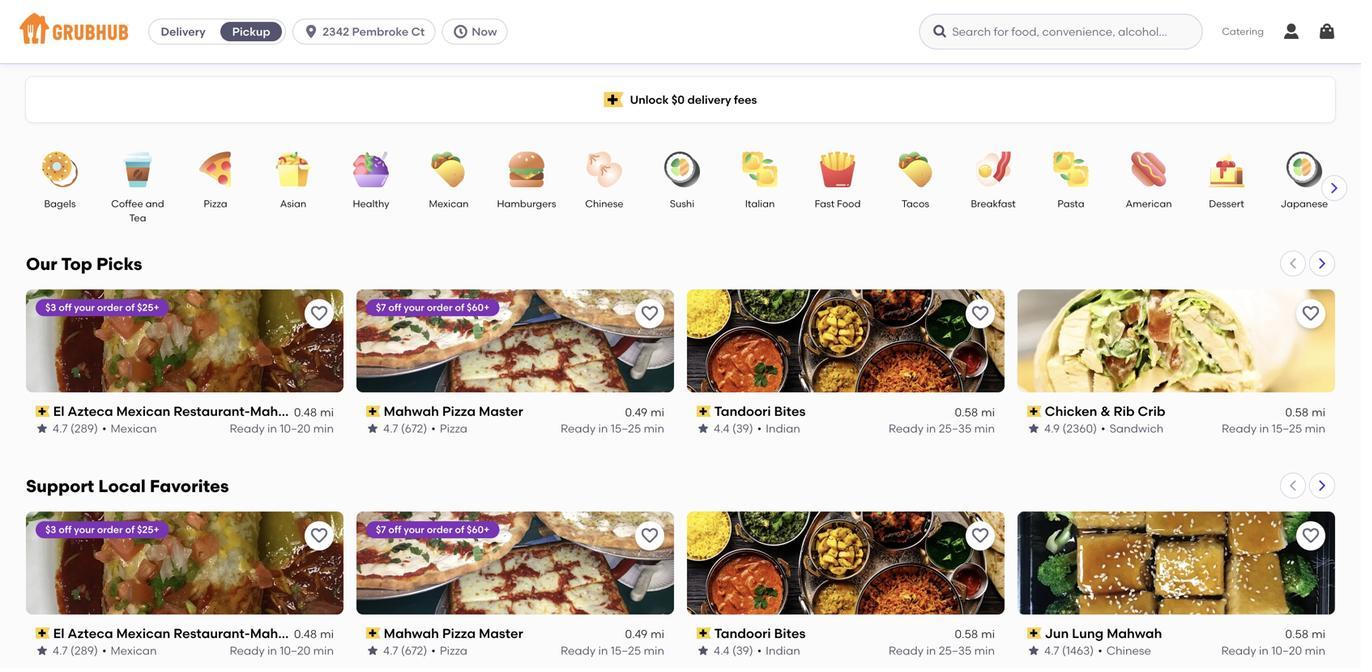 Task type: locate. For each thing, give the bounding box(es) containing it.
delivery button
[[149, 19, 217, 45]]

1 vertical spatial azteca
[[68, 625, 113, 641]]

azteca
[[68, 403, 113, 419], [68, 625, 113, 641]]

0 vertical spatial $25+
[[137, 302, 159, 313]]

1 vertical spatial caret left icon image
[[1287, 479, 1300, 492]]

0 vertical spatial el
[[53, 403, 64, 419]]

1 vertical spatial $3
[[45, 524, 56, 535]]

0.58
[[955, 405, 979, 419], [1286, 405, 1309, 419], [955, 627, 979, 641], [1286, 627, 1309, 641]]

tandoori
[[715, 403, 771, 419], [715, 625, 771, 641]]

1 azteca from the top
[[68, 403, 113, 419]]

0 vertical spatial (672)
[[401, 422, 427, 435]]

$25+ down the picks
[[137, 302, 159, 313]]

0 vertical spatial mahwah pizza master logo image
[[357, 289, 674, 392]]

1 vertical spatial indian
[[766, 644, 801, 657]]

1 vertical spatial $25+
[[137, 524, 159, 535]]

• mexican for picks
[[102, 422, 157, 435]]

0.49 for picks
[[625, 405, 648, 419]]

0.49
[[625, 405, 648, 419], [625, 627, 648, 641]]

1 4.7 (672) from the top
[[383, 422, 427, 435]]

• pizza for our top picks
[[432, 422, 468, 435]]

$7 for our top picks
[[376, 302, 386, 313]]

1 el azteca mexican restaurant-mahwah logo image from the top
[[26, 289, 344, 392]]

2 • pizza from the top
[[432, 644, 468, 657]]

1 ready in 25–35 min from the top
[[889, 422, 996, 435]]

your for mahwah pizza master logo corresponding to our top picks
[[404, 302, 425, 313]]

1 horizontal spatial chinese
[[1107, 644, 1152, 657]]

1 vertical spatial mahwah pizza master logo image
[[357, 511, 674, 614]]

save this restaurant button
[[305, 299, 334, 328], [636, 299, 665, 328], [966, 299, 996, 328], [1297, 299, 1326, 328], [305, 521, 334, 550], [636, 521, 665, 550], [966, 521, 996, 550], [1297, 521, 1326, 550]]

2 bites from the top
[[775, 625, 806, 641]]

chinese image
[[576, 152, 633, 187]]

1 bites from the top
[[775, 403, 806, 419]]

2342 pembroke ct button
[[293, 19, 442, 45]]

0 vertical spatial ready in 25–35 min
[[889, 422, 996, 435]]

0.49 mi for support local favorites
[[625, 627, 665, 641]]

1 vertical spatial $60+
[[467, 524, 490, 535]]

0 vertical spatial el azteca mexican restaurant-mahwah
[[53, 403, 306, 419]]

save this restaurant image for favorites el azteca mexican restaurant-mahwah logo
[[310, 526, 329, 546]]

delivery
[[161, 25, 206, 39]]

1 el azteca mexican restaurant-mahwah from the top
[[53, 403, 306, 419]]

$3
[[45, 302, 56, 313], [45, 524, 56, 535]]

subscription pass image for el azteca mexican restaurant-mahwah
[[36, 628, 50, 639]]

1 (39) from the top
[[733, 422, 754, 435]]

• chinese
[[1099, 644, 1152, 657]]

4.4 (39) for support local favorites
[[714, 644, 754, 657]]

caret right icon image
[[1329, 182, 1342, 195], [1317, 257, 1330, 270], [1317, 479, 1330, 492]]

0 vertical spatial 4.7 (672)
[[383, 422, 427, 435]]

dessert
[[1210, 198, 1245, 210]]

$3 off your order of $25+ for top
[[45, 302, 159, 313]]

0 vertical spatial caret left icon image
[[1287, 257, 1300, 270]]

1 vertical spatial chinese
[[1107, 644, 1152, 657]]

0 vertical spatial 0.48 mi
[[294, 405, 334, 419]]

your for mahwah pizza master logo associated with support local favorites
[[404, 524, 425, 535]]

mahwah pizza master
[[384, 403, 524, 419], [384, 625, 524, 641]]

your for el azteca mexican restaurant-mahwah logo corresponding to picks
[[74, 302, 95, 313]]

in
[[268, 422, 277, 435], [599, 422, 608, 435], [927, 422, 937, 435], [1260, 422, 1270, 435], [268, 644, 277, 657], [599, 644, 608, 657], [927, 644, 937, 657], [1260, 644, 1270, 657]]

and
[[146, 198, 164, 210]]

mahwah pizza master logo image
[[357, 289, 674, 392], [357, 511, 674, 614]]

1 tandoori bites logo image from the top
[[687, 289, 1005, 392]]

(1463)
[[1063, 644, 1095, 657]]

0 vertical spatial • pizza
[[432, 422, 468, 435]]

0 vertical spatial azteca
[[68, 403, 113, 419]]

2 25–35 from the top
[[939, 644, 972, 657]]

tandoori bites
[[715, 403, 806, 419], [715, 625, 806, 641]]

1 vertical spatial 4.4 (39)
[[714, 644, 754, 657]]

$3 off your order of $25+
[[45, 302, 159, 313], [45, 524, 159, 535]]

(289) for top
[[70, 422, 98, 435]]

0 vertical spatial 0.48
[[294, 405, 317, 419]]

2 • indian from the top
[[758, 644, 801, 657]]

0 horizontal spatial chinese
[[586, 198, 624, 210]]

(672) for our top picks
[[401, 422, 427, 435]]

caret left icon image
[[1287, 257, 1300, 270], [1287, 479, 1300, 492]]

azteca for top
[[68, 403, 113, 419]]

lung
[[1073, 625, 1104, 641]]

azteca for local
[[68, 625, 113, 641]]

master for support local favorites
[[479, 625, 524, 641]]

$3 down "our"
[[45, 302, 56, 313]]

0 vertical spatial subscription pass image
[[366, 406, 381, 417]]

1 vertical spatial • indian
[[758, 644, 801, 657]]

2 0.49 from the top
[[625, 627, 648, 641]]

• mexican for favorites
[[102, 644, 157, 657]]

0 vertical spatial 4.4 (39)
[[714, 422, 754, 435]]

4.4 for our top picks
[[714, 422, 730, 435]]

1 caret left icon image from the top
[[1287, 257, 1300, 270]]

0 vertical spatial tandoori bites logo image
[[687, 289, 1005, 392]]

2 $60+ from the top
[[467, 524, 490, 535]]

off for el azteca mexican restaurant-mahwah logo corresponding to picks
[[59, 302, 72, 313]]

1 4.4 (39) from the top
[[714, 422, 754, 435]]

1 vertical spatial tandoori
[[715, 625, 771, 641]]

2 tandoori bites logo image from the top
[[687, 511, 1005, 614]]

subscription pass image
[[36, 406, 50, 417], [697, 406, 712, 417], [1028, 406, 1042, 417], [366, 628, 381, 639], [697, 628, 712, 639], [1028, 628, 1042, 639]]

$60+ for our top picks
[[467, 302, 490, 313]]

1 vertical spatial 25–35
[[939, 644, 972, 657]]

indian for favorites
[[766, 644, 801, 657]]

1 vertical spatial caret right icon image
[[1317, 257, 1330, 270]]

save this restaurant image for picks tandoori bites logo
[[971, 304, 991, 323]]

2 0.48 mi from the top
[[294, 627, 334, 641]]

1 4.4 from the top
[[714, 422, 730, 435]]

1 mahwah pizza master logo image from the top
[[357, 289, 674, 392]]

2 ready in 25–35 min from the top
[[889, 644, 996, 657]]

save this restaurant image
[[640, 304, 660, 323], [310, 526, 329, 546], [640, 526, 660, 546], [1302, 526, 1321, 546]]

1 $25+ from the top
[[137, 302, 159, 313]]

2 el azteca mexican restaurant-mahwah from the top
[[53, 625, 306, 641]]

0 horizontal spatial subscription pass image
[[36, 628, 50, 639]]

0.49 mi
[[625, 405, 665, 419], [625, 627, 665, 641]]

$60+ for support local favorites
[[467, 524, 490, 535]]

jun
[[1046, 625, 1070, 641]]

1 • indian from the top
[[758, 422, 801, 435]]

el
[[53, 403, 64, 419], [53, 625, 64, 641]]

15–25 for support local favorites
[[611, 644, 641, 657]]

• for el azteca mexican restaurant-mahwah logo corresponding to picks
[[102, 422, 107, 435]]

4.7 (672)
[[383, 422, 427, 435], [383, 644, 427, 657]]

rib
[[1114, 403, 1135, 419]]

10–20
[[280, 422, 311, 435], [280, 644, 311, 657], [1272, 644, 1303, 657]]

0.49 mi for our top picks
[[625, 405, 665, 419]]

breakfast image
[[966, 152, 1022, 187]]

your for favorites el azteca mexican restaurant-mahwah logo
[[74, 524, 95, 535]]

• sandwich
[[1102, 422, 1164, 435]]

el azteca mexican restaurant-mahwah logo image
[[26, 289, 344, 392], [26, 511, 344, 614]]

top
[[61, 254, 92, 274]]

4.4 for support local favorites
[[714, 644, 730, 657]]

0 vertical spatial tandoori bites
[[715, 403, 806, 419]]

1 el from the top
[[53, 403, 64, 419]]

• pizza
[[432, 422, 468, 435], [432, 644, 468, 657]]

star icon image
[[36, 422, 49, 435], [366, 422, 379, 435], [697, 422, 710, 435], [1028, 422, 1041, 435], [36, 644, 49, 657], [366, 644, 379, 657], [697, 644, 710, 657], [1028, 644, 1041, 657]]

1 indian from the top
[[766, 422, 801, 435]]

4.7 for the jun lung mahwah  logo
[[1045, 644, 1060, 657]]

0.48 mi
[[294, 405, 334, 419], [294, 627, 334, 641]]

0 vertical spatial (289)
[[70, 422, 98, 435]]

1 vertical spatial (39)
[[733, 644, 754, 657]]

1 • mexican from the top
[[102, 422, 157, 435]]

• indian
[[758, 422, 801, 435], [758, 644, 801, 657]]

indian
[[766, 422, 801, 435], [766, 644, 801, 657]]

$3 off your order of $25+ for local
[[45, 524, 159, 535]]

4.4
[[714, 422, 730, 435], [714, 644, 730, 657]]

2 tandoori bites from the top
[[715, 625, 806, 641]]

4.7 (289) for support
[[53, 644, 98, 657]]

restaurant-
[[174, 403, 250, 419], [174, 625, 250, 641]]

1 0.49 from the top
[[625, 405, 648, 419]]

$3 for our
[[45, 302, 56, 313]]

1 restaurant- from the top
[[174, 403, 250, 419]]

mahwah pizza master logo image for our top picks
[[357, 289, 674, 392]]

0 vertical spatial master
[[479, 403, 524, 419]]

1 tandoori from the top
[[715, 403, 771, 419]]

subscription pass image for rib
[[1028, 406, 1042, 417]]

4.7 for mahwah pizza master logo corresponding to our top picks
[[383, 422, 398, 435]]

• indian for picks
[[758, 422, 801, 435]]

2 4.4 (39) from the top
[[714, 644, 754, 657]]

0 vertical spatial caret right icon image
[[1329, 182, 1342, 195]]

0 vertical spatial 25–35
[[939, 422, 972, 435]]

1 tandoori bites from the top
[[715, 403, 806, 419]]

2 4.7 (672) from the top
[[383, 644, 427, 657]]

2 indian from the top
[[766, 644, 801, 657]]

mahwah
[[250, 403, 306, 419], [384, 403, 439, 419], [250, 625, 306, 641], [384, 625, 439, 641], [1107, 625, 1163, 641]]

1 $7 off your order of $60+ from the top
[[376, 302, 490, 313]]

healthy image
[[343, 152, 400, 187]]

0 vertical spatial indian
[[766, 422, 801, 435]]

hamburgers image
[[499, 152, 555, 187]]

pizza image
[[187, 152, 244, 187]]

tea
[[129, 212, 146, 224]]

tandoori bites logo image
[[687, 289, 1005, 392], [687, 511, 1005, 614]]

0 vertical spatial $7 off your order of $60+
[[376, 302, 490, 313]]

2 tandoori from the top
[[715, 625, 771, 641]]

1 0.49 mi from the top
[[625, 405, 665, 419]]

tacos image
[[888, 152, 944, 187]]

2 (672) from the top
[[401, 644, 427, 657]]

0 vertical spatial • indian
[[758, 422, 801, 435]]

•
[[102, 422, 107, 435], [432, 422, 436, 435], [758, 422, 762, 435], [1102, 422, 1106, 435], [102, 644, 107, 657], [432, 644, 436, 657], [758, 644, 762, 657], [1099, 644, 1103, 657]]

japanese image
[[1277, 152, 1334, 187]]

0 vertical spatial 4.7 (289)
[[53, 422, 98, 435]]

2 4.7 (289) from the top
[[53, 644, 98, 657]]

american
[[1126, 198, 1173, 210]]

1 $3 off your order of $25+ from the top
[[45, 302, 159, 313]]

1 $60+ from the top
[[467, 302, 490, 313]]

mahwah pizza master logo image for support local favorites
[[357, 511, 674, 614]]

subscription pass image
[[366, 406, 381, 417], [36, 628, 50, 639]]

1 25–35 from the top
[[939, 422, 972, 435]]

1 horizontal spatial subscription pass image
[[366, 406, 381, 417]]

(289)
[[70, 422, 98, 435], [70, 644, 98, 657]]

1 vertical spatial el
[[53, 625, 64, 641]]

italian image
[[732, 152, 789, 187]]

4.7 (289)
[[53, 422, 98, 435], [53, 644, 98, 657]]

caret left icon image for support local favorites
[[1287, 479, 1300, 492]]

1 vertical spatial tandoori bites logo image
[[687, 511, 1005, 614]]

$3 down 'support'
[[45, 524, 56, 535]]

fast food image
[[810, 152, 867, 187]]

pickup button
[[217, 19, 285, 45]]

2 master from the top
[[479, 625, 524, 641]]

restaurant- for support local favorites
[[174, 625, 250, 641]]

caret left icon image for our top picks
[[1287, 257, 1300, 270]]

catering
[[1223, 25, 1265, 37]]

ready in 15–25 min for our top picks
[[561, 422, 665, 435]]

2 mahwah pizza master logo image from the top
[[357, 511, 674, 614]]

ready in 25–35 min
[[889, 422, 996, 435], [889, 644, 996, 657]]

support
[[26, 476, 94, 496]]

• mexican
[[102, 422, 157, 435], [102, 644, 157, 657]]

1 vertical spatial (672)
[[401, 644, 427, 657]]

chinese down jun lung mahwah
[[1107, 644, 1152, 657]]

2 el from the top
[[53, 625, 64, 641]]

2 restaurant- from the top
[[174, 625, 250, 641]]

off for mahwah pizza master logo associated with support local favorites
[[389, 524, 402, 535]]

2 (39) from the top
[[733, 644, 754, 657]]

1 vertical spatial $3 off your order of $25+
[[45, 524, 159, 535]]

2 • mexican from the top
[[102, 644, 157, 657]]

order
[[97, 302, 123, 313], [427, 302, 453, 313], [97, 524, 123, 535], [427, 524, 453, 535]]

chinese
[[586, 198, 624, 210], [1107, 644, 1152, 657]]

1 vertical spatial el azteca mexican restaurant-mahwah
[[53, 625, 306, 641]]

1 vertical spatial • pizza
[[432, 644, 468, 657]]

delivery
[[688, 93, 732, 106]]

ct
[[412, 25, 425, 39]]

ready
[[230, 422, 265, 435], [561, 422, 596, 435], [889, 422, 924, 435], [1223, 422, 1258, 435], [230, 644, 265, 657], [561, 644, 596, 657], [889, 644, 924, 657], [1222, 644, 1257, 657]]

off for mahwah pizza master logo corresponding to our top picks
[[389, 302, 402, 313]]

catering button
[[1211, 13, 1276, 50]]

crib
[[1139, 403, 1166, 419]]

of
[[125, 302, 135, 313], [455, 302, 465, 313], [125, 524, 135, 535], [455, 524, 465, 535]]

1 vertical spatial mahwah pizza master
[[384, 625, 524, 641]]

0 vertical spatial 4.4
[[714, 422, 730, 435]]

1 vertical spatial subscription pass image
[[36, 628, 50, 639]]

1 • pizza from the top
[[432, 422, 468, 435]]

2 vertical spatial caret right icon image
[[1317, 479, 1330, 492]]

0 vertical spatial $7
[[376, 302, 386, 313]]

ready in 15–25 min
[[561, 422, 665, 435], [1223, 422, 1326, 435], [561, 644, 665, 657]]

0 vertical spatial (39)
[[733, 422, 754, 435]]

$3 off your order of $25+ down the picks
[[45, 302, 159, 313]]

0 vertical spatial • mexican
[[102, 422, 157, 435]]

1 0.48 mi from the top
[[294, 405, 334, 419]]

unlock
[[630, 93, 669, 106]]

2 caret left icon image from the top
[[1287, 479, 1300, 492]]

ready in 10–20 min
[[230, 422, 334, 435], [230, 644, 334, 657], [1222, 644, 1326, 657]]

1 4.7 (289) from the top
[[53, 422, 98, 435]]

1 vertical spatial master
[[479, 625, 524, 641]]

15–25
[[611, 422, 641, 435], [1273, 422, 1303, 435], [611, 644, 641, 657]]

4.7
[[53, 422, 68, 435], [383, 422, 398, 435], [53, 644, 68, 657], [383, 644, 398, 657], [1045, 644, 1060, 657]]

2 $3 off your order of $25+ from the top
[[45, 524, 159, 535]]

$60+
[[467, 302, 490, 313], [467, 524, 490, 535]]

2 el azteca mexican restaurant-mahwah logo image from the top
[[26, 511, 344, 614]]

2 $7 off your order of $60+ from the top
[[376, 524, 490, 535]]

1 vertical spatial 4.7 (672)
[[383, 644, 427, 657]]

2 $3 from the top
[[45, 524, 56, 535]]

$7
[[376, 302, 386, 313], [376, 524, 386, 535]]

off
[[59, 302, 72, 313], [389, 302, 402, 313], [59, 524, 72, 535], [389, 524, 402, 535]]

4.9
[[1045, 422, 1060, 435]]

1 vertical spatial restaurant-
[[174, 625, 250, 641]]

save this restaurant image for mahwah pizza master logo corresponding to our top picks
[[640, 304, 660, 323]]

1 vertical spatial 0.49 mi
[[625, 627, 665, 641]]

0 vertical spatial $3 off your order of $25+
[[45, 302, 159, 313]]

1 vertical spatial • mexican
[[102, 644, 157, 657]]

25–35
[[939, 422, 972, 435], [939, 644, 972, 657]]

4.7 (672) for our top picks
[[383, 422, 427, 435]]

ready for favorites el azteca mexican restaurant-mahwah logo
[[230, 644, 265, 657]]

mi
[[320, 405, 334, 419], [651, 405, 665, 419], [982, 405, 996, 419], [1313, 405, 1326, 419], [320, 627, 334, 641], [651, 627, 665, 641], [982, 627, 996, 641], [1313, 627, 1326, 641]]

$25+
[[137, 302, 159, 313], [137, 524, 159, 535]]

0 vertical spatial tandoori
[[715, 403, 771, 419]]

el azteca mexican restaurant-mahwah
[[53, 403, 306, 419], [53, 625, 306, 641]]

subscription pass image for mahwah pizza master
[[366, 406, 381, 417]]

svg image
[[1283, 22, 1302, 41], [303, 24, 320, 40], [453, 24, 469, 40], [933, 24, 949, 40]]

pizza
[[204, 198, 228, 210], [443, 403, 476, 419], [440, 422, 468, 435], [443, 625, 476, 641], [440, 644, 468, 657]]

coffee and tea image
[[109, 152, 166, 187]]

$3 off your order of $25+ down local at the left of the page
[[45, 524, 159, 535]]

1 (289) from the top
[[70, 422, 98, 435]]

1 vertical spatial bites
[[775, 625, 806, 641]]

ready in 15–25 min for support local favorites
[[561, 644, 665, 657]]

2 $25+ from the top
[[137, 524, 159, 535]]

1 vertical spatial 0.48
[[294, 627, 317, 641]]

el azteca mexican restaurant-mahwah for favorites
[[53, 625, 306, 641]]

1 vertical spatial el azteca mexican restaurant-mahwah logo image
[[26, 511, 344, 614]]

grubhub plus flag logo image
[[605, 92, 624, 107]]

(39)
[[733, 422, 754, 435], [733, 644, 754, 657]]

2 $7 from the top
[[376, 524, 386, 535]]

$7 off your order of $60+
[[376, 302, 490, 313], [376, 524, 490, 535]]

0 vertical spatial restaurant-
[[174, 403, 250, 419]]

0 vertical spatial 0.49
[[625, 405, 648, 419]]

1 master from the top
[[479, 403, 524, 419]]

1 0.48 from the top
[[294, 405, 317, 419]]

1 $3 from the top
[[45, 302, 56, 313]]

2 mahwah pizza master from the top
[[384, 625, 524, 641]]

1 vertical spatial 0.48 mi
[[294, 627, 334, 641]]

1 mahwah pizza master from the top
[[384, 403, 524, 419]]

0 vertical spatial 0.49 mi
[[625, 405, 665, 419]]

Search for food, convenience, alcohol... search field
[[920, 14, 1203, 49]]

2 (289) from the top
[[70, 644, 98, 657]]

2 4.4 from the top
[[714, 644, 730, 657]]

(672)
[[401, 422, 427, 435], [401, 644, 427, 657]]

italian
[[746, 198, 775, 210]]

chicken & rib crib
[[1046, 403, 1166, 419]]

0 vertical spatial $3
[[45, 302, 56, 313]]

1 (672) from the top
[[401, 422, 427, 435]]

2 azteca from the top
[[68, 625, 113, 641]]

0 vertical spatial mahwah pizza master
[[384, 403, 524, 419]]

0.58 mi
[[955, 405, 996, 419], [1286, 405, 1326, 419], [955, 627, 996, 641], [1286, 627, 1326, 641]]

el azteca mexican restaurant-mahwah for picks
[[53, 403, 306, 419]]

save this restaurant image
[[310, 304, 329, 323], [971, 304, 991, 323], [1302, 304, 1321, 323], [971, 526, 991, 546]]

ready for mahwah pizza master logo associated with support local favorites
[[561, 644, 596, 657]]

el azteca mexican restaurant-mahwah logo image for picks
[[26, 289, 344, 392]]

1 vertical spatial (289)
[[70, 644, 98, 657]]

2 0.48 from the top
[[294, 627, 317, 641]]

$25+ down the support local favorites
[[137, 524, 159, 535]]

bites
[[775, 403, 806, 419], [775, 625, 806, 641]]

1 vertical spatial ready in 25–35 min
[[889, 644, 996, 657]]

svg image
[[1318, 22, 1338, 41]]

1 $7 from the top
[[376, 302, 386, 313]]

mahwah pizza master for support local favorites
[[384, 625, 524, 641]]

1 vertical spatial 4.7 (289)
[[53, 644, 98, 657]]

$7 for support local favorites
[[376, 524, 386, 535]]

1 vertical spatial $7 off your order of $60+
[[376, 524, 490, 535]]

1 vertical spatial 4.4
[[714, 644, 730, 657]]

chinese down chinese image
[[586, 198, 624, 210]]

0 vertical spatial bites
[[775, 403, 806, 419]]

• for the jun lung mahwah  logo
[[1099, 644, 1103, 657]]

1 vertical spatial $7
[[376, 524, 386, 535]]

0 vertical spatial el azteca mexican restaurant-mahwah logo image
[[26, 289, 344, 392]]

4.7 (289) for our
[[53, 422, 98, 435]]

0 vertical spatial $60+
[[467, 302, 490, 313]]

2 0.49 mi from the top
[[625, 627, 665, 641]]

1 vertical spatial tandoori bites
[[715, 625, 806, 641]]

1 vertical spatial 0.49
[[625, 627, 648, 641]]



Task type: describe. For each thing, give the bounding box(es) containing it.
tandoori bites for favorites
[[715, 625, 806, 641]]

• for chicken & rib crib logo
[[1102, 422, 1106, 435]]

restaurant- for our top picks
[[174, 403, 250, 419]]

bagels image
[[32, 152, 88, 187]]

10–20 for support local favorites
[[280, 644, 311, 657]]

picks
[[96, 254, 142, 274]]

american image
[[1121, 152, 1178, 187]]

ready for mahwah pizza master logo corresponding to our top picks
[[561, 422, 596, 435]]

pembroke
[[352, 25, 409, 39]]

2342
[[323, 25, 350, 39]]

$7 off your order of $60+ for our top picks
[[376, 302, 490, 313]]

el azteca mexican restaurant-mahwah logo image for favorites
[[26, 511, 344, 614]]

tandoori bites logo image for favorites
[[687, 511, 1005, 614]]

dessert image
[[1199, 152, 1256, 187]]

pasta image
[[1043, 152, 1100, 187]]

• for mahwah pizza master logo associated with support local favorites
[[432, 644, 436, 657]]

ready in 25–35 min for favorites
[[889, 644, 996, 657]]

jun lung mahwah  logo image
[[1018, 511, 1336, 614]]

caret right icon image for our top picks
[[1317, 257, 1330, 270]]

support local favorites
[[26, 476, 229, 496]]

now
[[472, 25, 497, 39]]

(672) for support local favorites
[[401, 644, 427, 657]]

chicken
[[1046, 403, 1098, 419]]

tacos
[[902, 198, 930, 210]]

25–35 for picks
[[939, 422, 972, 435]]

subscription pass image for mexican
[[36, 406, 50, 417]]

save this restaurant image for mahwah pizza master logo associated with support local favorites
[[640, 526, 660, 546]]

(39) for favorites
[[733, 644, 754, 657]]

el for support
[[53, 625, 64, 641]]

local
[[98, 476, 146, 496]]

• for mahwah pizza master logo corresponding to our top picks
[[432, 422, 436, 435]]

coffee
[[111, 198, 143, 210]]

hamburgers
[[497, 198, 557, 210]]

• for favorites el azteca mexican restaurant-mahwah logo
[[102, 644, 107, 657]]

svg image inside 2342 pembroke ct "button"
[[303, 24, 320, 40]]

$3 for support
[[45, 524, 56, 535]]

sushi
[[670, 198, 695, 210]]

chicken & rib crib logo image
[[1018, 289, 1336, 392]]

(39) for picks
[[733, 422, 754, 435]]

ready in 10–20 min for our top picks
[[230, 422, 334, 435]]

favorites
[[150, 476, 229, 496]]

breakfast
[[971, 198, 1016, 210]]

ready in 10–20 min for support local favorites
[[230, 644, 334, 657]]

tandoori bites logo image for picks
[[687, 289, 1005, 392]]

4.7 (672) for support local favorites
[[383, 644, 427, 657]]

jun lung mahwah
[[1046, 625, 1163, 641]]

mahwah pizza master for our top picks
[[384, 403, 524, 419]]

healthy
[[353, 198, 390, 210]]

tandoori bites for picks
[[715, 403, 806, 419]]

our top picks
[[26, 254, 142, 274]]

• indian for favorites
[[758, 644, 801, 657]]

$25+ for picks
[[137, 302, 159, 313]]

0.48 for favorites
[[294, 627, 317, 641]]

tandoori for our top picks
[[715, 403, 771, 419]]

bites for our top picks
[[775, 403, 806, 419]]

our
[[26, 254, 57, 274]]

indian for picks
[[766, 422, 801, 435]]

&
[[1101, 403, 1111, 419]]

0.48 mi for support local favorites
[[294, 627, 334, 641]]

4.9 (2360)
[[1045, 422, 1098, 435]]

el for our
[[53, 403, 64, 419]]

0.48 for picks
[[294, 405, 317, 419]]

fast
[[815, 198, 835, 210]]

$25+ for favorites
[[137, 524, 159, 535]]

tandoori for support local favorites
[[715, 625, 771, 641]]

coffee and tea
[[111, 198, 164, 224]]

$0
[[672, 93, 685, 106]]

main navigation navigation
[[0, 0, 1362, 63]]

caret right icon image for support local favorites
[[1317, 479, 1330, 492]]

0.49 for favorites
[[625, 627, 648, 641]]

4.7 for mahwah pizza master logo associated with support local favorites
[[383, 644, 398, 657]]

japanese
[[1281, 198, 1329, 210]]

fast food
[[815, 198, 861, 210]]

(2360)
[[1063, 422, 1098, 435]]

pickup
[[232, 25, 270, 39]]

save this restaurant image for chicken & rib crib logo
[[1302, 304, 1321, 323]]

svg image inside the 'now' button
[[453, 24, 469, 40]]

subscription pass image for master
[[366, 628, 381, 639]]

ready in 25–35 min for picks
[[889, 422, 996, 435]]

bagels
[[44, 198, 76, 210]]

$7 off your order of $60+ for support local favorites
[[376, 524, 490, 535]]

ready for chicken & rib crib logo
[[1223, 422, 1258, 435]]

master for our top picks
[[479, 403, 524, 419]]

food
[[837, 198, 861, 210]]

0 vertical spatial chinese
[[586, 198, 624, 210]]

subscription pass image for mahwah
[[1028, 628, 1042, 639]]

sandwich
[[1110, 422, 1164, 435]]

• pizza for support local favorites
[[432, 644, 468, 657]]

off for favorites el azteca mexican restaurant-mahwah logo
[[59, 524, 72, 535]]

0.48 mi for our top picks
[[294, 405, 334, 419]]

pasta
[[1058, 198, 1085, 210]]

bites for support local favorites
[[775, 625, 806, 641]]

15–25 for our top picks
[[611, 422, 641, 435]]

mexican image
[[421, 152, 477, 187]]

asian
[[280, 198, 307, 210]]

25–35 for favorites
[[939, 644, 972, 657]]

now button
[[442, 19, 514, 45]]

sushi image
[[654, 152, 711, 187]]

fees
[[734, 93, 757, 106]]

4.4 (39) for our top picks
[[714, 422, 754, 435]]

ready for el azteca mexican restaurant-mahwah logo corresponding to picks
[[230, 422, 265, 435]]

asian image
[[265, 152, 322, 187]]

2342 pembroke ct
[[323, 25, 425, 39]]

save this restaurant image for tandoori bites logo associated with favorites
[[971, 526, 991, 546]]

4.7 (1463)
[[1045, 644, 1095, 657]]

unlock $0 delivery fees
[[630, 93, 757, 106]]

10–20 for our top picks
[[280, 422, 311, 435]]

(289) for local
[[70, 644, 98, 657]]



Task type: vqa. For each thing, say whether or not it's contained in the screenshot.
1st Tandoori Bites
yes



